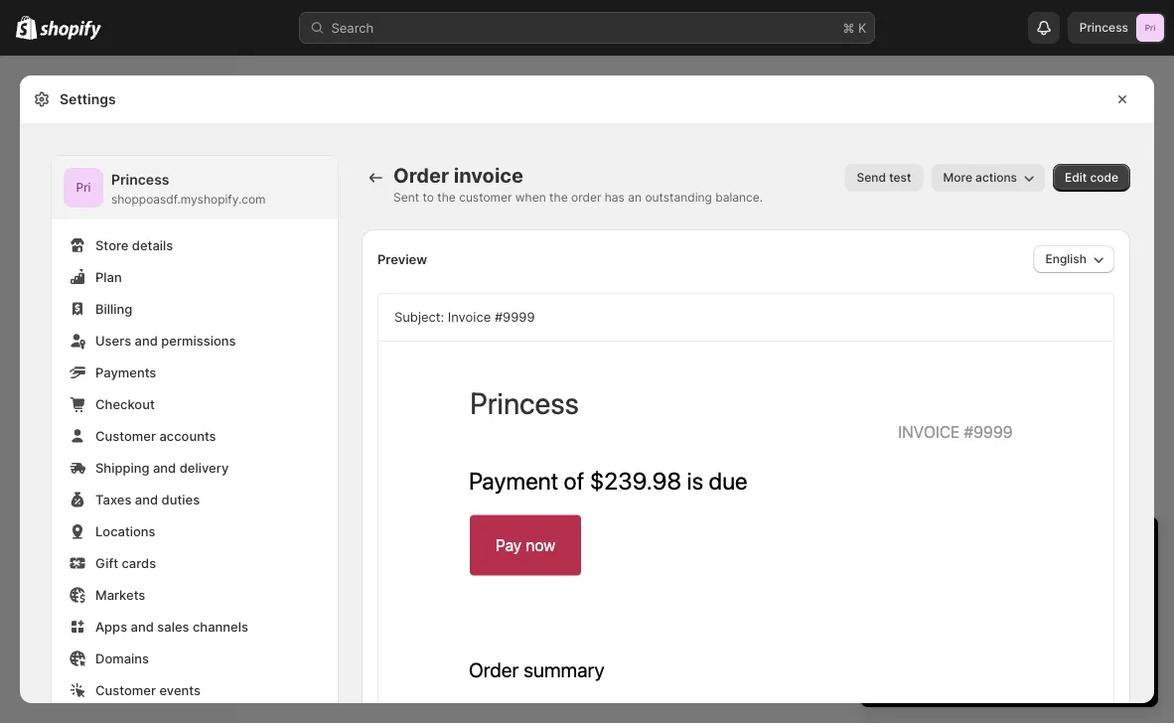 Task type: vqa. For each thing, say whether or not it's contained in the screenshot.
Checkout link
yes



Task type: locate. For each thing, give the bounding box(es) containing it.
checkout
[[95, 397, 155, 412]]

edit
[[1066, 170, 1088, 185]]

1 horizontal spatial channels
[[193, 619, 248, 635]]

the left order
[[550, 190, 568, 205]]

apps down markets
[[95, 619, 127, 635]]

edit code
[[1066, 170, 1119, 185]]

discounts
[[48, 300, 109, 316]]

shoppoasdf.myshopify.com
[[111, 192, 266, 207]]

the down order on the left top of page
[[438, 190, 456, 205]]

markets
[[95, 587, 145, 603]]

channels
[[54, 344, 106, 359], [193, 619, 248, 635]]

the
[[438, 190, 456, 205], [550, 190, 568, 205]]

locations link
[[64, 518, 326, 546]]

k
[[859, 20, 867, 35]]

customer events link
[[64, 677, 326, 705]]

sent
[[394, 190, 419, 205]]

apps button
[[12, 410, 227, 437]]

discounts link
[[12, 294, 227, 322]]

test
[[890, 170, 912, 185]]

channels down markets link
[[193, 619, 248, 635]]

princess up shoppoasdf.myshopify.com
[[111, 171, 169, 188]]

customer accounts
[[95, 428, 216, 444]]

payments link
[[64, 359, 326, 387]]

users
[[95, 333, 131, 348]]

0 vertical spatial to
[[423, 190, 434, 205]]

1 customer from the top
[[95, 428, 156, 444]]

0 vertical spatial settings
[[60, 91, 116, 108]]

send
[[857, 170, 887, 185]]

to right sent
[[423, 190, 434, 205]]

0 horizontal spatial princess
[[111, 171, 169, 188]]

channels down the discounts
[[54, 344, 106, 359]]

princess shoppoasdf.myshopify.com
[[111, 171, 266, 207]]

online
[[897, 630, 933, 646]]

princess
[[1080, 20, 1129, 35], [111, 171, 169, 188]]

and inside shipping and delivery link
[[153, 460, 176, 476]]

and left add
[[972, 630, 994, 646]]

1 horizontal spatial to
[[1025, 610, 1037, 626]]

and for apps
[[131, 619, 154, 635]]

0 horizontal spatial channels
[[54, 344, 106, 359]]

outstanding
[[645, 190, 713, 205]]

apps inside "link"
[[95, 619, 127, 635]]

events
[[159, 683, 201, 698]]

settings
[[60, 91, 116, 108], [48, 686, 99, 701]]

home
[[48, 78, 84, 93]]

to up bonus
[[1025, 610, 1037, 626]]

0 vertical spatial customer
[[95, 428, 156, 444]]

customer down checkout on the left bottom
[[95, 428, 156, 444]]

customer
[[95, 428, 156, 444], [95, 683, 156, 698]]

and right users
[[135, 333, 158, 348]]

shipping and delivery link
[[64, 454, 326, 482]]

0 horizontal spatial to
[[423, 190, 434, 205]]

domains link
[[64, 645, 326, 673]]

and down customer accounts
[[153, 460, 176, 476]]

actions
[[976, 170, 1018, 185]]

customer
[[459, 190, 512, 205]]

and inside users and permissions link
[[135, 333, 158, 348]]

1 vertical spatial apps
[[95, 619, 127, 635]]

customer for customer accounts
[[95, 428, 156, 444]]

channels inside "link"
[[193, 619, 248, 635]]

add
[[998, 630, 1021, 646]]

store details
[[95, 238, 173, 253]]

1 vertical spatial princess
[[111, 171, 169, 188]]

plan
[[95, 269, 122, 285]]

1 vertical spatial customer
[[95, 683, 156, 698]]

customer down the domains
[[95, 683, 156, 698]]

billing
[[95, 301, 132, 317]]

and for taxes
[[135, 492, 158, 507]]

subject:
[[395, 310, 444, 325]]

1 horizontal spatial apps
[[95, 619, 127, 635]]

princess left princess icon
[[1080, 20, 1129, 35]]

1 horizontal spatial the
[[550, 190, 568, 205]]

gift
[[95, 556, 118, 571]]

order
[[394, 164, 449, 188]]

1 vertical spatial channels
[[193, 619, 248, 635]]

plan link
[[64, 263, 326, 291]]

apps
[[20, 416, 50, 430], [95, 619, 127, 635]]

to
[[423, 190, 434, 205], [1025, 610, 1037, 626]]

and left sales
[[131, 619, 154, 635]]

an
[[628, 190, 642, 205]]

princess for princess shoppoasdf.myshopify.com
[[111, 171, 169, 188]]

sales channels
[[20, 344, 106, 359]]

code
[[1091, 170, 1119, 185]]

0 vertical spatial apps
[[20, 416, 50, 430]]

settings link
[[12, 680, 227, 708]]

0 horizontal spatial the
[[438, 190, 456, 205]]

delivery
[[180, 460, 229, 476]]

1 horizontal spatial princess
[[1080, 20, 1129, 35]]

and inside the taxes and duties link
[[135, 492, 158, 507]]

0 horizontal spatial apps
[[20, 416, 50, 430]]

and right taxes
[[135, 492, 158, 507]]

princess inside princess shoppoasdf.myshopify.com
[[111, 171, 169, 188]]

apps down sales
[[20, 416, 50, 430]]

markets link
[[64, 581, 326, 609]]

2 customer from the top
[[95, 683, 156, 698]]

order
[[572, 190, 602, 205]]

pri button
[[64, 168, 103, 208]]

to inside order invoice sent to the customer when the order has an outstanding balance.
[[423, 190, 434, 205]]

english
[[1046, 252, 1087, 266]]

to customize your online store and add bonus features
[[897, 610, 1134, 646]]

apps inside button
[[20, 416, 50, 430]]

and inside apps and sales channels "link"
[[131, 619, 154, 635]]

home link
[[12, 72, 227, 99]]

to inside to customize your online store and add bonus features
[[1025, 610, 1037, 626]]

0 vertical spatial channels
[[54, 344, 106, 359]]

settings down the domains
[[48, 686, 99, 701]]

customer events
[[95, 683, 201, 698]]

domains
[[95, 651, 149, 666]]

store details link
[[64, 232, 326, 259]]

0 vertical spatial princess
[[1080, 20, 1129, 35]]

shipping
[[95, 460, 150, 476]]

locations
[[95, 524, 156, 539]]

settings inside settings dialog
[[60, 91, 116, 108]]

sales
[[20, 344, 51, 359]]

store
[[95, 238, 129, 253]]

1 vertical spatial to
[[1025, 610, 1037, 626]]

settings down shopify image
[[60, 91, 116, 108]]

accounts
[[159, 428, 216, 444]]

and
[[135, 333, 158, 348], [153, 460, 176, 476], [135, 492, 158, 507], [131, 619, 154, 635], [972, 630, 994, 646]]



Task type: describe. For each thing, give the bounding box(es) containing it.
more
[[944, 170, 973, 185]]

customer accounts link
[[64, 422, 326, 450]]

⌘
[[843, 20, 855, 35]]

bonus
[[1025, 630, 1063, 646]]

permissions
[[161, 333, 236, 348]]

and for users
[[135, 333, 158, 348]]

duties
[[162, 492, 200, 507]]

shipping and delivery
[[95, 460, 229, 476]]

princess image
[[64, 168, 103, 208]]

invoice
[[454, 164, 524, 188]]

and for shipping
[[153, 460, 176, 476]]

apps for apps
[[20, 416, 50, 430]]

taxes and duties
[[95, 492, 200, 507]]

cards
[[122, 556, 156, 571]]

shopify image
[[40, 20, 102, 40]]

store
[[937, 630, 968, 646]]

taxes
[[95, 492, 132, 507]]

settings dialog
[[20, 76, 1155, 724]]

users and permissions
[[95, 333, 236, 348]]

checkout link
[[64, 391, 326, 418]]

1 vertical spatial settings
[[48, 686, 99, 701]]

1 the from the left
[[438, 190, 456, 205]]

apps for apps and sales channels
[[95, 619, 127, 635]]

billing link
[[64, 295, 326, 323]]

gift cards
[[95, 556, 156, 571]]

princess image
[[1137, 14, 1165, 42]]

taxes and duties link
[[64, 486, 326, 514]]

english button
[[1034, 246, 1115, 273]]

gift cards link
[[64, 550, 326, 578]]

subject: invoice #9999
[[395, 310, 535, 325]]

princess for princess
[[1080, 20, 1129, 35]]

and inside to customize your online store and add bonus features
[[972, 630, 994, 646]]

#9999
[[495, 310, 535, 325]]

customer for customer events
[[95, 683, 156, 698]]

has
[[605, 190, 625, 205]]

balance.
[[716, 190, 763, 205]]

details
[[132, 238, 173, 253]]

apps and sales channels link
[[64, 613, 326, 641]]

1 day left in your trial element
[[861, 569, 1159, 708]]

sales
[[157, 619, 189, 635]]

sales channels button
[[12, 338, 227, 366]]

shopify image
[[16, 16, 37, 40]]

send test
[[857, 170, 912, 185]]

customize
[[1041, 610, 1103, 626]]

send test button
[[845, 164, 924, 192]]

preview
[[378, 251, 428, 267]]

search
[[331, 20, 374, 35]]

users and permissions link
[[64, 327, 326, 355]]

2 the from the left
[[550, 190, 568, 205]]

features
[[1066, 630, 1116, 646]]

payments
[[95, 365, 156, 380]]

your
[[1107, 610, 1134, 626]]

shop settings menu element
[[52, 156, 338, 724]]

edit code button
[[1054, 164, 1131, 192]]

more actions
[[944, 170, 1018, 185]]

when
[[516, 190, 546, 205]]

invoice
[[448, 310, 491, 325]]

more actions button
[[932, 164, 1046, 192]]

channels inside button
[[54, 344, 106, 359]]

apps and sales channels
[[95, 619, 248, 635]]

⌘ k
[[843, 20, 867, 35]]

order invoice sent to the customer when the order has an outstanding balance.
[[394, 164, 763, 205]]



